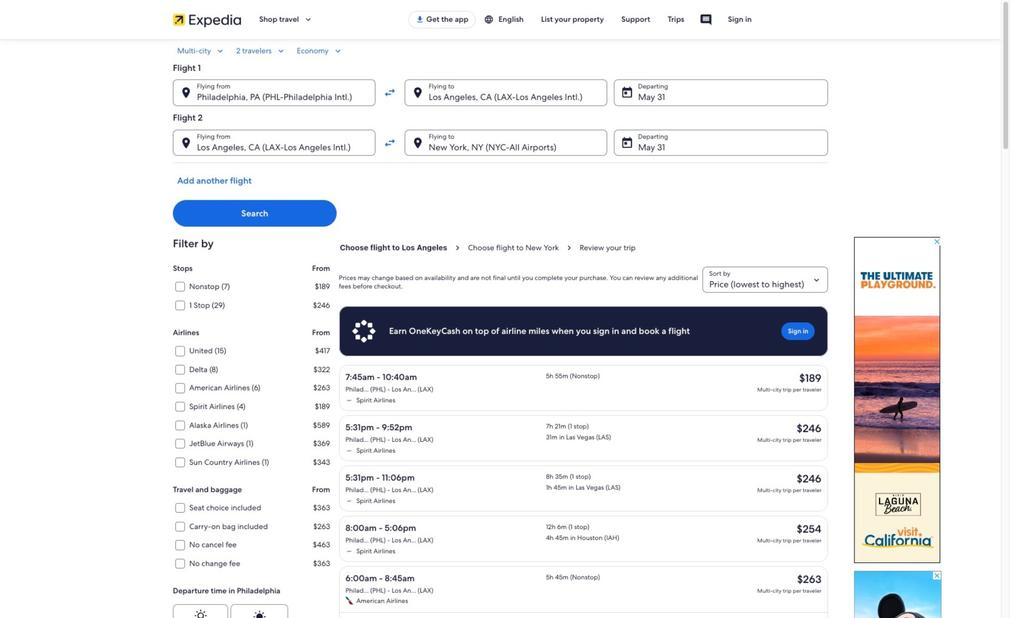 Task type: vqa. For each thing, say whether or not it's contained in the screenshot.
hotels,
no



Task type: locate. For each thing, give the bounding box(es) containing it.
trailing image
[[303, 15, 313, 25]]

1 horizontal spatial small image
[[333, 46, 343, 56]]

small image
[[485, 15, 499, 25], [216, 46, 225, 56]]

1 small image from the left
[[276, 46, 286, 56]]

small image
[[276, 46, 286, 56], [333, 46, 343, 56]]

0 vertical spatial small image
[[485, 15, 499, 25]]

list
[[339, 365, 829, 619]]

None search field
[[173, 46, 829, 227]]

xsmall image
[[253, 610, 266, 619]]

0 horizontal spatial small image
[[216, 46, 225, 56]]

step 1 of 3. choose flight to los angeles. current page, choose flight to los angeles element
[[339, 243, 467, 254]]

step 2 of 3. choose flight to new york, choose flight to new york element
[[467, 243, 579, 254]]

communication center icon image
[[700, 13, 713, 26]]

swap flight 2 origin and destination image
[[384, 137, 397, 150]]

expedia logo image
[[173, 12, 242, 27]]

0 horizontal spatial small image
[[276, 46, 286, 56]]

1 vertical spatial small image
[[216, 46, 225, 56]]



Task type: describe. For each thing, give the bounding box(es) containing it.
swap flight 1 origin and destination image
[[384, 86, 397, 99]]

1 horizontal spatial small image
[[485, 15, 499, 25]]

download the app button image
[[416, 15, 424, 24]]

xsmall image
[[194, 610, 207, 619]]

2 small image from the left
[[333, 46, 343, 56]]



